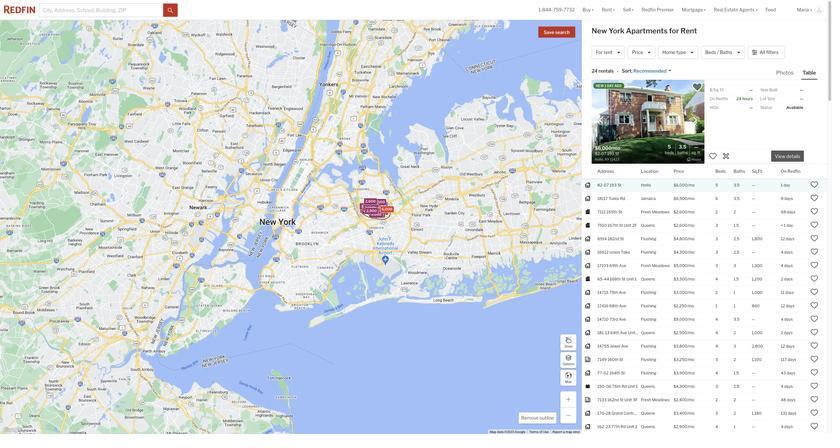 Task type: vqa. For each thing, say whether or not it's contained in the screenshot.
bottom '2023'
no



Task type: locate. For each thing, give the bounding box(es) containing it.
1 favorite this home image from the top
[[811, 207, 819, 215]]

sq.
[[692, 150, 697, 155]]

1 horizontal spatial on redfin
[[782, 168, 801, 174]]

/mo for 17103 69th ave
[[688, 263, 696, 268]]

6 queens from the top
[[642, 424, 656, 429]]

12 down the <
[[782, 236, 786, 241]]

heading
[[596, 145, 649, 162]]

64th
[[611, 330, 620, 335]]

1,000 up 2,800
[[753, 330, 763, 335]]

queens right "65-44 168th st unit 1"
[[642, 277, 656, 281]]

3.5 inside 3.5 baths
[[679, 144, 687, 150]]

favorite this home image for $6,000 /mo
[[811, 181, 819, 188]]

0 vertical spatial 24
[[592, 68, 598, 74]]

ave right jewel
[[622, 344, 629, 349]]

0 horizontal spatial map
[[490, 430, 497, 434]]

st
[[618, 183, 622, 187], [619, 209, 623, 214], [620, 223, 624, 228], [621, 236, 625, 241], [622, 277, 626, 281], [620, 357, 624, 362], [622, 370, 626, 375], [620, 397, 624, 402]]

0 vertical spatial $2,600 /mo
[[674, 209, 695, 214]]

12 days for 2,800
[[782, 344, 795, 349]]

1 $2,600 from the top
[[674, 209, 688, 214]]

0 vertical spatial 5
[[668, 144, 672, 150]]

map inside button
[[566, 380, 572, 384]]

beds for beds / baths
[[706, 50, 717, 55]]

7 flushing from the top
[[642, 357, 657, 362]]

0 vertical spatial fresh meadows
[[642, 209, 671, 214]]

report
[[553, 430, 563, 434]]

1 vertical spatial 1,000
[[753, 330, 763, 335]]

1 vertical spatial ft.
[[698, 150, 702, 155]]

3,300
[[370, 201, 381, 206]]

baths inside button
[[721, 50, 733, 55]]

flushing for 77-02 164th st
[[642, 370, 657, 375]]

0 horizontal spatial ft.
[[698, 150, 702, 155]]

4 ▾ from the left
[[705, 7, 707, 13]]

/mo for 18117 tudor rd
[[688, 196, 695, 201]]

1 flushing from the top
[[642, 236, 657, 241]]

/
[[718, 50, 720, 55]]

181-
[[598, 330, 606, 335]]

favorite button checkbox
[[692, 82, 704, 93]]

rent right for
[[681, 27, 698, 35]]

1 4 days from the top
[[782, 250, 794, 255]]

beds inside beds / baths button
[[706, 50, 717, 55]]

meadows left the $5,000
[[653, 263, 671, 268]]

0 vertical spatial map
[[566, 380, 572, 384]]

0 vertical spatial on redfin
[[710, 96, 729, 101]]

type
[[677, 50, 687, 55]]

12 for 860
[[782, 303, 786, 308]]

1 vertical spatial baths
[[678, 150, 688, 155]]

days for 14755 jewel ave
[[787, 344, 795, 349]]

1 $4,300 from the top
[[674, 250, 688, 255]]

4 4 days from the top
[[782, 384, 794, 389]]

redfin down '$/sq. ft.'
[[717, 96, 729, 101]]

4 right $2,900 /mo on the bottom right of the page
[[716, 424, 719, 429]]

0 vertical spatial 2 days
[[782, 277, 793, 281]]

73rd
[[610, 317, 619, 322]]

0 vertical spatial baths
[[721, 50, 733, 55]]

4 days up 11 days at the bottom
[[782, 263, 794, 268]]

meadows down jamaica
[[653, 209, 671, 214]]

1 horizontal spatial 5
[[716, 183, 719, 187]]

2 flushing from the top
[[642, 250, 657, 255]]

1-844-759-7732
[[539, 7, 575, 13]]

flushing for 14715 75th ave
[[642, 290, 657, 295]]

0 vertical spatial $4,300 /mo
[[674, 250, 695, 255]]

1 vertical spatial map
[[490, 430, 497, 434]]

1 $4,300 /mo from the top
[[674, 250, 695, 255]]

2 $4,300 from the top
[[674, 384, 688, 389]]

terms of use link
[[530, 430, 549, 434]]

terms
[[530, 430, 539, 434]]

5 4 days from the top
[[782, 424, 794, 429]]

$2,600 up $4,800 on the right bottom of the page
[[674, 223, 688, 228]]

5 up the 6
[[716, 183, 719, 187]]

14710 73rd ave
[[598, 317, 627, 322]]

1 vertical spatial 1.5
[[734, 277, 740, 281]]

favorite this home image
[[710, 152, 718, 160], [811, 181, 819, 188], [811, 194, 819, 202], [811, 234, 819, 242], [811, 275, 819, 282], [811, 328, 819, 336], [811, 342, 819, 350], [811, 355, 819, 363], [811, 369, 819, 376], [811, 382, 819, 390], [811, 395, 819, 403], [811, 409, 819, 417]]

1 horizontal spatial redfin
[[717, 96, 729, 101]]

1 vertical spatial $2,600
[[674, 223, 688, 228]]

recommended
[[634, 68, 667, 74]]

$2,600 down $6,500
[[674, 209, 688, 214]]

submit search image
[[168, 8, 173, 13]]

1 vertical spatial $4,300 /mo
[[674, 384, 695, 389]]

7 favorite this home image from the top
[[811, 315, 819, 323]]

ave right 69th
[[620, 263, 627, 268]]

2 vertical spatial baths
[[734, 168, 746, 174]]

2 12 from the top
[[782, 303, 786, 308]]

2 queens from the top
[[642, 277, 656, 281]]

3 for 7510 167th st unit 2f
[[716, 223, 719, 228]]

map for map data ©2023 google
[[490, 430, 497, 434]]

1 vertical spatial rd
[[622, 384, 627, 389]]

days for 17103 69th ave
[[785, 263, 794, 268]]

favorite this home image for $3,800 /mo
[[811, 342, 819, 350]]

$2,500 /mo
[[674, 330, 695, 335]]

▾ right sell
[[632, 7, 635, 13]]

24 rentals •
[[592, 68, 619, 74]]

0 vertical spatial $2,600
[[674, 209, 688, 214]]

redfin down details
[[788, 168, 801, 174]]

1 horizontal spatial baths
[[721, 50, 733, 55]]

2 horizontal spatial redfin
[[788, 168, 801, 174]]

2 $2,600 /mo from the top
[[674, 223, 695, 228]]

unit left 1f
[[629, 330, 636, 335]]

2 1,000 from the top
[[753, 330, 763, 335]]

8 flushing from the top
[[642, 370, 657, 375]]

favorite this home image for 17103 69th ave
[[811, 261, 819, 269]]

sq.ft. button
[[753, 164, 764, 179]]

queens for 162-23 77th rd unit 2
[[642, 424, 656, 429]]

1 horizontal spatial ft.
[[721, 87, 725, 92]]

redfin left premier
[[642, 7, 657, 13]]

0 vertical spatial redfin
[[642, 7, 657, 13]]

ave right 73rd
[[620, 317, 627, 322]]

2 vertical spatial rd
[[621, 424, 626, 429]]

on redfin button
[[782, 164, 801, 179]]

remove outline button
[[519, 413, 557, 424]]

mortgage
[[683, 7, 704, 13]]

previous button image
[[598, 117, 605, 123]]

ave right 64th
[[621, 330, 628, 335]]

queens right central
[[642, 411, 656, 416]]

0 vertical spatial 2.5
[[734, 236, 740, 241]]

rent right the "buy ▾"
[[602, 7, 613, 13]]

3.5 for 4
[[734, 317, 740, 322]]

1 $2,600 /mo from the top
[[674, 209, 695, 214]]

2 2,900 from the left
[[366, 208, 377, 213]]

5 ▾ from the left
[[756, 7, 759, 13]]

1,000 down 1,200
[[753, 290, 763, 295]]

2 vertical spatial beds
[[716, 168, 726, 174]]

price button up the recommended
[[628, 46, 656, 59]]

▾ right buy
[[592, 7, 595, 13]]

price up "$6,000"
[[674, 168, 685, 174]]

2 $2,600 from the top
[[674, 223, 688, 228]]

1 vertical spatial on
[[782, 168, 787, 174]]

$4,300 down $4,800 on the right bottom of the page
[[674, 250, 688, 255]]

/mo for 7510 167th st unit 2f
[[688, 223, 695, 228]]

7732
[[564, 7, 575, 13]]

1 ▾ from the left
[[592, 7, 595, 13]]

3 12 from the top
[[782, 344, 786, 349]]

4 days for 162-23 77th rd unit 2
[[782, 424, 794, 429]]

117
[[782, 357, 788, 362]]

days for 162-23 77th rd unit 2
[[785, 424, 794, 429]]

flushing left $4,800 on the right bottom of the page
[[642, 236, 657, 241]]

1 vertical spatial 2 days
[[782, 330, 793, 335]]

ave for 14715 75th ave
[[620, 290, 627, 295]]

meadows left $2,400 on the right
[[653, 397, 671, 402]]

queens down pkwy
[[642, 424, 656, 429]]

$4,300 /mo for queens
[[674, 384, 695, 389]]

/mo for 162-23 77th rd unit 2
[[688, 424, 695, 429]]

$4,800 /mo
[[674, 236, 695, 241]]

apartments
[[627, 27, 668, 35]]

1 vertical spatial meadows
[[653, 263, 671, 268]]

3 for 7149 160th st
[[716, 357, 719, 362]]

days for 18117 tudor rd
[[785, 196, 794, 201]]

3.5 baths
[[678, 144, 688, 155]]

2 vertical spatial fresh meadows
[[642, 397, 671, 402]]

meadows for $2,400 /mo
[[653, 397, 671, 402]]

map left data
[[490, 430, 497, 434]]

/mo for 77-02 164th st
[[688, 370, 695, 375]]

5 favorite this home image from the top
[[811, 288, 819, 296]]

unit
[[624, 223, 632, 228], [627, 277, 635, 281], [629, 330, 636, 335], [628, 384, 636, 389], [625, 397, 633, 402], [650, 411, 657, 416], [627, 424, 635, 429]]

on inside button
[[782, 168, 787, 174]]

days for 14710 73rd ave
[[785, 317, 794, 322]]

sort :
[[622, 68, 633, 74]]

$2,600 /mo
[[674, 209, 695, 214], [674, 223, 695, 228]]

$4,300 for flushing
[[674, 250, 688, 255]]

1.5 for $3,900 /mo
[[734, 370, 740, 375]]

$2,600 /mo up $4,800 /mo
[[674, 223, 695, 228]]

6 favorite this home image from the top
[[811, 301, 819, 309]]

4 favorite this home image from the top
[[811, 261, 819, 269]]

5 queens from the top
[[642, 411, 656, 416]]

remove
[[522, 415, 539, 421]]

0 horizontal spatial price
[[633, 50, 644, 55]]

1 vertical spatial redfin
[[717, 96, 729, 101]]

4 flushing from the top
[[642, 303, 657, 308]]

options button
[[561, 352, 577, 368]]

1 horizontal spatial map
[[566, 380, 572, 384]]

rd right 76th
[[622, 384, 627, 389]]

favorite this home image for 17416 68th ave
[[811, 301, 819, 309]]

$6,500 /mo
[[674, 196, 695, 201]]

rd right 77th
[[621, 424, 626, 429]]

$/sq.
[[710, 87, 720, 92]]

fresh meadows left the $5,000
[[642, 263, 671, 268]]

2 vertical spatial 1.5
[[734, 370, 740, 375]]

4 days
[[782, 250, 794, 255], [782, 263, 794, 268], [782, 317, 794, 322], [782, 384, 794, 389], [782, 424, 794, 429]]

redfin premier button
[[638, 0, 679, 20]]

3 fresh from the top
[[642, 397, 652, 402]]

ave right 75th
[[620, 290, 627, 295]]

days for 65-44 168th st unit 1
[[785, 277, 793, 281]]

1 2 days from the top
[[782, 277, 793, 281]]

days for 7133 162nd st unit 3f
[[788, 397, 796, 402]]

1 vertical spatial on redfin
[[782, 168, 801, 174]]

2 fresh meadows from the top
[[642, 263, 671, 268]]

2.5 for 6914 182nd st
[[734, 236, 740, 241]]

6 ▾ from the left
[[811, 7, 813, 13]]

2 days up 11 days at the bottom
[[782, 277, 793, 281]]

12 for 2,800
[[782, 344, 786, 349]]

4,300
[[364, 209, 374, 213], [370, 209, 381, 214]]

4 days down 131 days
[[782, 424, 794, 429]]

82-07 193 st
[[598, 183, 622, 187]]

11 days
[[782, 290, 795, 295]]

1 vertical spatial price button
[[674, 164, 685, 179]]

5 flushing from the top
[[642, 317, 657, 322]]

/mo for 17416 68th ave
[[688, 303, 695, 308]]

$6,000 /mo
[[674, 183, 696, 187]]

2 ▾ from the left
[[614, 7, 616, 13]]

0 vertical spatial beds
[[706, 50, 717, 55]]

3 12 days from the top
[[782, 344, 795, 349]]

/mo for 14710 73rd ave
[[688, 317, 696, 322]]

1 horizontal spatial 24
[[737, 96, 742, 101]]

1 12 from the top
[[782, 236, 786, 241]]

1 meadows from the top
[[653, 209, 671, 214]]

3 4 days from the top
[[782, 317, 794, 322]]

filters
[[767, 50, 779, 55]]

0 vertical spatial rent
[[602, 7, 613, 13]]

6 flushing from the top
[[642, 344, 657, 349]]

12 days down < 1 day
[[782, 236, 795, 241]]

1 vertical spatial 12 days
[[782, 303, 795, 308]]

day
[[784, 183, 791, 187], [787, 223, 794, 228]]

favorite this home image for $3,900 /mo
[[811, 369, 819, 376]]

5,000
[[371, 203, 382, 207]]

0 vertical spatial rd
[[621, 196, 626, 201]]

0 vertical spatial $4,300
[[674, 250, 688, 255]]

77-02 164th st
[[598, 370, 626, 375]]

11
[[782, 290, 785, 295]]

1 1.5 from the top
[[734, 223, 740, 228]]

4 queens from the top
[[642, 384, 656, 389]]

2 vertical spatial 2.5
[[734, 384, 740, 389]]

feed button
[[762, 0, 794, 20]]

1 vertical spatial 12
[[782, 303, 786, 308]]

flushing up 181-13 64th ave unit 1f queens on the bottom right of the page
[[642, 317, 657, 322]]

size
[[768, 96, 776, 101]]

map region
[[0, 0, 614, 434]]

baths left sq.
[[678, 150, 688, 155]]

redfin inside button
[[788, 168, 801, 174]]

2 meadows from the top
[[653, 263, 671, 268]]

0 vertical spatial meadows
[[653, 209, 671, 214]]

0 horizontal spatial 24
[[592, 68, 598, 74]]

beds left / at the right top
[[706, 50, 717, 55]]

2 vertical spatial 12
[[782, 344, 786, 349]]

▾ for sell ▾
[[632, 7, 635, 13]]

1 2,900 from the left
[[368, 208, 379, 213]]

1 vertical spatial 5
[[716, 183, 719, 187]]

4 days down 11 days at the bottom
[[782, 317, 794, 322]]

2 horizontal spatial baths
[[734, 168, 746, 174]]

beds down x-out this home image
[[716, 168, 726, 174]]

on up hoa
[[710, 96, 716, 101]]

2 vertical spatial fresh
[[642, 397, 652, 402]]

queens right the 2f
[[642, 223, 656, 228]]

1 queens from the top
[[642, 223, 656, 228]]

ft. right the $/sq.
[[721, 87, 725, 92]]

outline
[[540, 415, 555, 421]]

1 vertical spatial 2.5
[[734, 250, 740, 255]]

2 2 days from the top
[[782, 330, 793, 335]]

3 1.5 from the top
[[734, 370, 740, 375]]

ago
[[615, 84, 622, 88]]

mortgage ▾
[[683, 7, 707, 13]]

1,200
[[753, 277, 763, 281]]

baths left 'sq.ft.'
[[734, 168, 746, 174]]

flushing for 17416 68th ave
[[642, 303, 657, 308]]

1,000
[[753, 290, 763, 295], [753, 330, 763, 335]]

164th
[[610, 370, 621, 375]]

2 1.5 from the top
[[734, 277, 740, 281]]

82-
[[598, 183, 604, 187]]

1 horizontal spatial rent
[[681, 27, 698, 35]]

2 vertical spatial redfin
[[788, 168, 801, 174]]

map for map
[[566, 380, 572, 384]]

map button
[[561, 370, 577, 386]]

$3,000 /mo
[[674, 290, 695, 295]]

favorite this home image for $6,500 /mo
[[811, 194, 819, 202]]

12 up 117
[[782, 344, 786, 349]]

beds / baths button
[[702, 46, 746, 59]]

flushing left $3,000
[[642, 290, 657, 295]]

3 meadows from the top
[[653, 397, 671, 402]]

flushing for 7149 160th st
[[642, 357, 657, 362]]

4 days down 43 days
[[782, 384, 794, 389]]

flushing for 6914 182nd st
[[642, 236, 657, 241]]

2 vertical spatial 12 days
[[782, 344, 795, 349]]

flushing left $2,250
[[642, 303, 657, 308]]

1 fresh meadows from the top
[[642, 209, 671, 214]]

fresh right 69th
[[642, 263, 652, 268]]

131
[[782, 411, 788, 416]]

4 down 11
[[782, 317, 784, 322]]

12
[[782, 236, 786, 241], [782, 303, 786, 308], [782, 344, 786, 349]]

1 horizontal spatial on
[[782, 168, 787, 174]]

price up :
[[633, 50, 644, 55]]

2 $4,300 /mo from the top
[[674, 384, 695, 389]]

save search button
[[539, 27, 576, 38]]

0 horizontal spatial 5
[[668, 144, 672, 150]]

sell ▾
[[624, 7, 635, 13]]

ft. inside — sq. ft.
[[698, 150, 702, 155]]

68 days
[[782, 209, 796, 214]]

2 days up 117 days in the right of the page
[[782, 330, 793, 335]]

ave right the 68th
[[620, 303, 627, 308]]

sell ▾ button
[[620, 0, 638, 20]]

12 days down 11 days at the bottom
[[782, 303, 795, 308]]

6,500
[[376, 209, 387, 214]]

3 ▾ from the left
[[632, 7, 635, 13]]

1.5
[[734, 223, 740, 228], [734, 277, 740, 281], [734, 370, 740, 375]]

3 fresh meadows from the top
[[642, 397, 671, 402]]

3 favorite this home image from the top
[[811, 248, 819, 256]]

1,000 for 1
[[753, 290, 763, 295]]

ft. right sq.
[[698, 150, 702, 155]]

0 horizontal spatial rent
[[602, 7, 613, 13]]

$4,300 /mo down $4,800 /mo
[[674, 250, 695, 255]]

1 12 days from the top
[[782, 236, 795, 241]]

st right 160th
[[620, 357, 624, 362]]

queens right 1f
[[642, 330, 656, 335]]

▾ left sell
[[614, 7, 616, 13]]

favorite this home image for $3,300 /mo
[[811, 275, 819, 282]]

1.5 for $3,300 /mo
[[734, 277, 740, 281]]

$2,600 /mo for queens
[[674, 223, 695, 228]]

price inside button
[[633, 50, 644, 55]]

favorite this home image
[[811, 207, 819, 215], [811, 221, 819, 229], [811, 248, 819, 256], [811, 261, 819, 269], [811, 288, 819, 296], [811, 301, 819, 309], [811, 315, 819, 323], [811, 422, 819, 430]]

google image
[[2, 426, 23, 434]]

1.5 for $2,600 /mo
[[734, 223, 740, 228]]

2 2.5 from the top
[[734, 250, 740, 255]]

map
[[566, 380, 572, 384], [490, 430, 497, 434]]

0 vertical spatial on
[[710, 96, 716, 101]]

1 1,000 from the top
[[753, 290, 763, 295]]

$3,400
[[674, 411, 688, 416]]

1 vertical spatial fresh meadows
[[642, 263, 671, 268]]

2 12 days from the top
[[782, 303, 795, 308]]

1 horizontal spatial price
[[674, 168, 685, 174]]

1 vertical spatial $2,600 /mo
[[674, 223, 695, 228]]

▾
[[592, 7, 595, 13], [614, 7, 616, 13], [632, 7, 635, 13], [705, 7, 707, 13], [756, 7, 759, 13], [811, 7, 813, 13]]

2 vertical spatial meadows
[[653, 397, 671, 402]]

2,500
[[375, 199, 385, 204]]

2 favorite this home image from the top
[[811, 221, 819, 229]]

4 days for 16612 union tpke
[[782, 250, 794, 255]]

24 left hours
[[737, 96, 742, 101]]

0 vertical spatial 12 days
[[782, 236, 795, 241]]

save
[[544, 29, 555, 35]]

jewel
[[611, 344, 621, 349]]

on up 1 day
[[782, 168, 787, 174]]

day right the <
[[787, 223, 794, 228]]

44
[[605, 277, 610, 281]]

on redfin down '$/sq. ft.'
[[710, 96, 729, 101]]

2 fresh from the top
[[642, 263, 652, 268]]

▾ right agents
[[756, 7, 759, 13]]

rd for 77th
[[621, 424, 626, 429]]

14710
[[598, 317, 609, 322]]

queens for 65-44 168th st unit 1
[[642, 277, 656, 281]]

flushing
[[642, 236, 657, 241], [642, 250, 657, 255], [642, 290, 657, 295], [642, 303, 657, 308], [642, 317, 657, 322], [642, 344, 657, 349], [642, 357, 657, 362], [642, 370, 657, 375]]

flushing right tpke
[[642, 250, 657, 255]]

tudor
[[609, 196, 620, 201]]

4 right $3,300 /mo
[[716, 277, 719, 281]]

/mo for 6914 182nd st
[[688, 236, 695, 241]]

$2,600 for queens
[[674, 223, 688, 228]]

12 days up 117 days in the right of the page
[[782, 344, 795, 349]]

1 vertical spatial $4,300
[[674, 384, 688, 389]]

mortgage ▾ button
[[683, 0, 707, 20]]

real estate agents ▾
[[715, 7, 759, 13]]

day
[[608, 84, 614, 88]]

$4,300 down $3,900 at the bottom
[[674, 384, 688, 389]]

0 vertical spatial ft.
[[721, 87, 725, 92]]

flushing left $3,250
[[642, 357, 657, 362]]

▾ right mortgage
[[705, 7, 707, 13]]

0 horizontal spatial redfin
[[642, 7, 657, 13]]

queens up pkwy
[[642, 384, 656, 389]]

flushing down 181-13 64th ave unit 1f queens on the bottom right of the page
[[642, 344, 657, 349]]

0 vertical spatial fresh
[[642, 209, 652, 214]]

for rent button
[[592, 46, 626, 59]]

8 favorite this home image from the top
[[811, 422, 819, 430]]

3 for 16612 union tpke
[[716, 250, 719, 255]]

3 for 6914 182nd st
[[716, 236, 719, 241]]

1 2.5 from the top
[[734, 236, 740, 241]]

recommended button
[[633, 68, 673, 74]]

$2,600 /mo down $6,500 /mo
[[674, 209, 695, 214]]

1,300
[[753, 263, 763, 268]]

0 horizontal spatial price button
[[628, 46, 656, 59]]

fresh right 3f
[[642, 397, 652, 402]]

fresh meadows up pkwy
[[642, 397, 671, 402]]

14715 75th ave
[[598, 290, 627, 295]]

3 flushing from the top
[[642, 290, 657, 295]]

0 vertical spatial price
[[633, 50, 644, 55]]

2 4 days from the top
[[782, 263, 794, 268]]

24 left rentals
[[592, 68, 598, 74]]

$5,000
[[674, 263, 688, 268]]

1 fresh from the top
[[642, 209, 652, 214]]

24 inside the 24 rentals •
[[592, 68, 598, 74]]

5 inside 5 beds
[[668, 144, 672, 150]]

$2,600 for fresh meadows
[[674, 209, 688, 214]]

1 vertical spatial fresh
[[642, 263, 652, 268]]

860
[[753, 303, 761, 308]]

3.5 for 6
[[734, 196, 740, 201]]

0 vertical spatial 1.5
[[734, 223, 740, 228]]

/mo for 7149 160th st
[[688, 357, 695, 362]]

0 vertical spatial price button
[[628, 46, 656, 59]]

1 vertical spatial rent
[[681, 27, 698, 35]]

0 vertical spatial 1,000
[[753, 290, 763, 295]]

0 vertical spatial 12
[[782, 236, 786, 241]]

flushing for 14755 jewel ave
[[642, 344, 657, 349]]

sq.ft.
[[753, 168, 764, 174]]

5 left 3.5 baths
[[668, 144, 672, 150]]

on redfin down details
[[782, 168, 801, 174]]

1 vertical spatial 24
[[737, 96, 742, 101]]

3 for 17103 69th ave
[[716, 263, 719, 268]]



Task type: describe. For each thing, give the bounding box(es) containing it.
draw
[[565, 344, 573, 348]]

days for 7112 165th st
[[788, 209, 796, 214]]

2 days for 1,200
[[782, 277, 793, 281]]

162-23 77th rd unit 2
[[598, 424, 638, 429]]

home type
[[663, 50, 687, 55]]

favorite this home image for 16612 union tpke
[[811, 248, 819, 256]]

favorite this home image for 7112 165th st
[[811, 207, 819, 215]]

844-
[[543, 7, 554, 13]]

photo of 82-07 193 st, hollis, ny 11423 image
[[592, 80, 705, 164]]

table
[[803, 70, 817, 76]]

1 vertical spatial beds
[[666, 150, 675, 155]]

new 1 day ago
[[597, 84, 622, 88]]

details
[[787, 154, 801, 159]]

favorite this home image for 14715 75th ave
[[811, 288, 819, 296]]

181-13 64th ave unit 1f queens
[[598, 330, 656, 335]]

193
[[610, 183, 617, 187]]

77th
[[612, 424, 620, 429]]

16612 union tpke
[[598, 250, 631, 255]]

year
[[761, 87, 769, 92]]

favorite this home image for $2,500 /mo
[[811, 328, 819, 336]]

4 down 43 on the right
[[782, 384, 784, 389]]

2 inside map region
[[365, 205, 367, 210]]

/mo for 65-44 168th st unit 1
[[688, 277, 695, 281]]

▾ for rent ▾
[[614, 7, 616, 13]]

fresh for 7112 165th st
[[642, 209, 652, 214]]

4 down "131"
[[782, 424, 784, 429]]

use
[[544, 430, 549, 434]]

3.5 for 5
[[734, 183, 740, 187]]

st right 168th
[[622, 277, 626, 281]]

estate
[[725, 7, 739, 13]]

st right 182nd
[[621, 236, 625, 241]]

3,800
[[361, 204, 372, 208]]

— inside — sq. ft.
[[695, 144, 699, 150]]

home
[[663, 50, 676, 55]]

1 horizontal spatial price button
[[674, 164, 685, 179]]

24 hours
[[737, 96, 754, 101]]

14715
[[598, 290, 609, 295]]

76th
[[613, 384, 621, 389]]

7510 167th st unit 2f
[[598, 223, 638, 228]]

favorite this home image for 162-23 77th rd unit 2
[[811, 422, 819, 430]]

▾ for buy ▾
[[592, 7, 595, 13]]

view details link
[[772, 150, 805, 162]]

02
[[604, 370, 609, 375]]

unit right 168th
[[627, 277, 635, 281]]

maria ▾
[[798, 7, 813, 13]]

flushing for 14710 73rd ave
[[642, 317, 657, 322]]

6914
[[598, 236, 608, 241]]

unit down central
[[627, 424, 635, 429]]

City, Address, School, Building, ZIP search field
[[39, 4, 163, 17]]

ave for 17103 69th ave
[[620, 263, 627, 268]]

unit up 3f
[[628, 384, 636, 389]]

days for 17416 68th ave
[[787, 303, 795, 308]]

meadows for $5,000 /mo
[[653, 263, 671, 268]]

/mo for 7133 162nd st unit 3f
[[688, 397, 695, 402]]

favorite this home image for 7510 167th st unit 2f
[[811, 221, 819, 229]]

$2,250
[[674, 303, 688, 308]]

favorite button image
[[692, 82, 704, 93]]

union
[[610, 250, 621, 255]]

st right 165th
[[619, 209, 623, 214]]

0 vertical spatial day
[[784, 183, 791, 187]]

days for 16612 union tpke
[[785, 250, 794, 255]]

18117
[[598, 196, 608, 201]]

fresh meadows for $5,000
[[642, 263, 671, 268]]

rd for 76th
[[622, 384, 627, 389]]

▾ for maria ▾
[[811, 7, 813, 13]]

2,800
[[753, 344, 764, 349]]

draw button
[[561, 334, 577, 351]]

$3,800 /mo
[[674, 344, 695, 349]]

unit left 3f
[[625, 397, 633, 402]]

69th
[[610, 263, 619, 268]]

fresh meadows for $2,400
[[642, 397, 671, 402]]

meadows for $2,600 /mo
[[653, 209, 671, 214]]

▾ for mortgage ▾
[[705, 7, 707, 13]]

view details
[[776, 154, 801, 159]]

days for 7149 160th st
[[789, 357, 797, 362]]

$4,300 for queens
[[674, 384, 688, 389]]

/mo for 82-07 193 st
[[688, 183, 696, 187]]

buy
[[583, 7, 591, 13]]

fresh for 7133 162nd st unit 3f
[[642, 397, 652, 402]]

unit left the 2f
[[624, 223, 632, 228]]

0 horizontal spatial on redfin
[[710, 96, 729, 101]]

real
[[715, 7, 724, 13]]

4 days for 17103 69th ave
[[782, 263, 794, 268]]

for
[[670, 27, 680, 35]]

status
[[761, 105, 773, 110]]

1,000 for 2
[[753, 330, 763, 335]]

$3,250
[[674, 357, 688, 362]]

6914 182nd st
[[598, 236, 625, 241]]

home type button
[[659, 46, 699, 59]]

favorite this home image for $4,800 /mo
[[811, 234, 819, 242]]

hoa
[[710, 105, 719, 110]]

759-
[[554, 7, 564, 13]]

days for 6914 182nd st
[[787, 236, 795, 241]]

2f
[[633, 223, 638, 228]]

3 queens from the top
[[642, 330, 656, 335]]

st right "164th"
[[622, 370, 626, 375]]

st right 162nd
[[620, 397, 624, 402]]

/mo for 14715 75th ave
[[688, 290, 695, 295]]

favorite this home image for $4,300 /mo
[[811, 382, 819, 390]]

$5,000 /mo
[[674, 263, 696, 268]]

$2,600 /mo for fresh meadows
[[674, 209, 695, 214]]

2 days for 1,000
[[782, 330, 793, 335]]

4 right the 1,300
[[782, 263, 784, 268]]

redfin inside 'button'
[[642, 7, 657, 13]]

7510
[[598, 223, 607, 228]]

favorite this home image for $3,250 /mo
[[811, 355, 819, 363]]

2,250
[[373, 202, 383, 207]]

$9,000
[[674, 317, 688, 322]]

1 vertical spatial price
[[674, 168, 685, 174]]

hollis
[[642, 183, 652, 187]]

0 horizontal spatial baths
[[678, 150, 688, 155]]

$4,800
[[674, 236, 688, 241]]

grand
[[612, 411, 623, 416]]

lot size
[[761, 96, 776, 101]]

0 horizontal spatial on
[[710, 96, 716, 101]]

fresh for 17103 69th ave
[[642, 263, 652, 268]]

131 days
[[782, 411, 797, 416]]

real estate agents ▾ button
[[711, 0, 762, 20]]

1 vertical spatial day
[[787, 223, 794, 228]]

1-
[[539, 7, 543, 13]]

12 for 1,800
[[782, 236, 786, 241]]

75th
[[610, 290, 619, 295]]

2.5 for 16612 union tpke
[[734, 250, 740, 255]]

st right 167th
[[620, 223, 624, 228]]

5 for 5
[[716, 183, 719, 187]]

beds / baths
[[706, 50, 733, 55]]

x-out this home image
[[723, 152, 731, 160]]

days for 14715 75th ave
[[786, 290, 795, 295]]

ave for 14755 jewel ave
[[622, 344, 629, 349]]

1,180
[[753, 411, 762, 416]]

12 days for 860
[[782, 303, 795, 308]]

favorite this home image for 14710 73rd ave
[[811, 315, 819, 323]]

days for 170-28 grand central pkwy unit 2
[[789, 411, 797, 416]]

$2,500
[[674, 330, 688, 335]]

pkwy
[[639, 411, 649, 416]]

24 for 24 hours
[[737, 96, 742, 101]]

rent ▾ button
[[602, 0, 616, 20]]

/mo for 170-28 grand central pkwy unit 2
[[688, 411, 695, 416]]

redfin premier
[[642, 7, 675, 13]]

rent
[[604, 50, 613, 55]]

$2,400 /mo
[[674, 397, 695, 402]]

167th
[[608, 223, 619, 228]]

4 right $9,000 /mo
[[716, 317, 719, 322]]

1 day
[[782, 183, 791, 187]]

65-
[[598, 277, 605, 281]]

43
[[782, 370, 787, 375]]

for
[[597, 50, 603, 55]]

ave for 17416 68th ave
[[620, 303, 627, 308]]

of
[[540, 430, 543, 434]]

4 right $3,900 /mo
[[716, 370, 719, 375]]

favorite this home image for $2,400 /mo
[[811, 395, 819, 403]]

$3,800
[[674, 344, 688, 349]]

3 2.5 from the top
[[734, 384, 740, 389]]

rent inside dropdown button
[[602, 7, 613, 13]]

4 days for 14710 73rd ave
[[782, 317, 794, 322]]

a
[[564, 430, 565, 434]]

queens for 7510 167th st unit 2f
[[642, 223, 656, 228]]

beds for beds 'button'
[[716, 168, 726, 174]]

4 right $3,800 /mo
[[716, 344, 719, 349]]

map
[[566, 430, 573, 434]]

7149
[[598, 357, 607, 362]]

162nd
[[608, 397, 619, 402]]

flushing for 16612 union tpke
[[642, 250, 657, 255]]

next button image
[[692, 117, 699, 123]]

14755 jewel ave
[[598, 344, 629, 349]]

4 right $2,500 /mo
[[716, 330, 719, 335]]

06
[[607, 384, 612, 389]]

3,000
[[362, 208, 373, 212]]

central
[[624, 411, 638, 416]]

68
[[782, 209, 787, 214]]

/mo for 16612 union tpke
[[688, 250, 695, 255]]

$3,250 /mo
[[674, 357, 695, 362]]

<
[[782, 223, 784, 228]]

4 down the <
[[782, 250, 784, 255]]

st right "193"
[[618, 183, 622, 187]]

queens for 170-28 grand central pkwy unit 2
[[642, 411, 656, 416]]

65-44 168th st unit 1
[[598, 277, 637, 281]]

7133
[[598, 397, 607, 402]]

1,800
[[753, 236, 763, 241]]

unit right pkwy
[[650, 411, 657, 416]]

12 days for 1,800
[[782, 236, 795, 241]]

17416 68th ave
[[598, 303, 627, 308]]

24 for 24 rentals •
[[592, 68, 598, 74]]

3 for 170-28 grand central pkwy unit 2
[[716, 411, 719, 416]]

error
[[574, 430, 580, 434]]

07
[[604, 183, 610, 187]]

remove outline
[[522, 415, 555, 421]]



